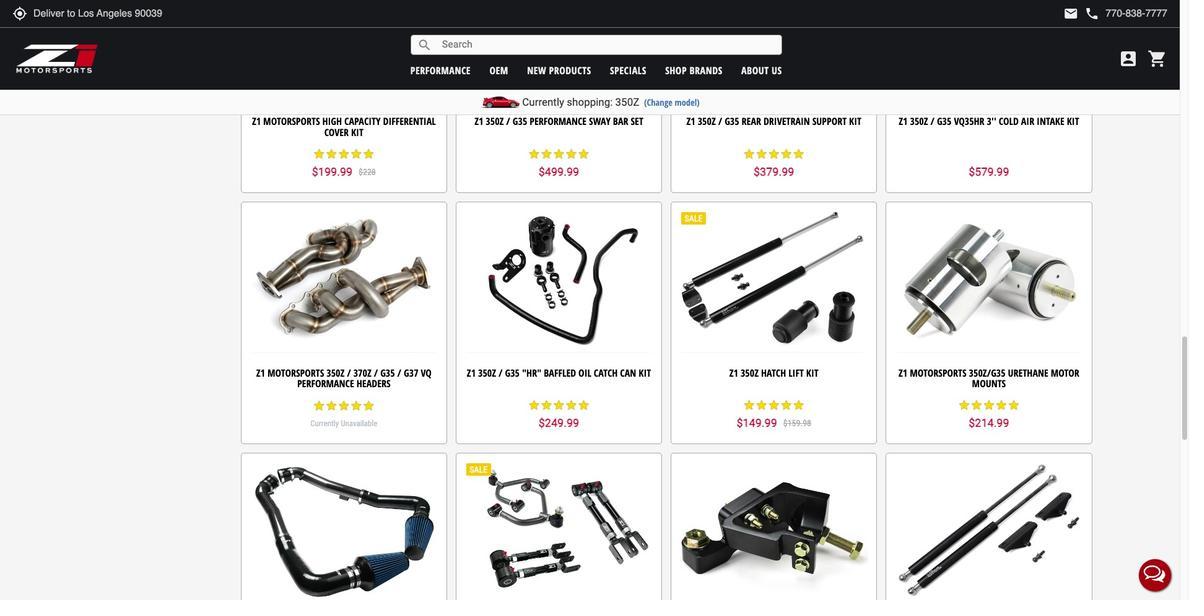 Task type: describe. For each thing, give the bounding box(es) containing it.
$379.99
[[754, 166, 794, 179]]

/ left vq35hr
[[931, 115, 935, 129]]

kit right support
[[849, 115, 862, 129]]

us
[[772, 63, 782, 77]]

g35 for z1 350z / g35 rear drivetrain support kit
[[725, 115, 739, 129]]

motorsports for 350z
[[268, 367, 324, 380]]

g35 inside "z1 motorsports 350z / 370z / g35 / g37 vq performance headers"
[[380, 367, 395, 380]]

350z for z1 350z hatch lift kit
[[741, 367, 759, 380]]

kit right lift
[[806, 367, 819, 380]]

z1 350z / g35 vq35hr 3'' cold air intake kit
[[899, 115, 1079, 129]]

account_box link
[[1116, 49, 1142, 69]]

about
[[742, 63, 769, 77]]

phone link
[[1085, 6, 1168, 21]]

search
[[417, 37, 432, 52]]

$199.99
[[312, 166, 353, 179]]

/ right 370z
[[374, 367, 378, 380]]

star star star star star $149.99 $159.98
[[737, 399, 811, 430]]

/ left "hr"
[[499, 367, 503, 380]]

about us
[[742, 63, 782, 77]]

phone
[[1085, 6, 1100, 21]]

z1 motorsports 350z/g35 urethane motor mounts
[[899, 367, 1080, 391]]

star star star star star $199.99 $228
[[312, 148, 376, 179]]

g35 for z1 350z / g35 performance sway bar set
[[513, 115, 527, 129]]

z1 for z1 motorsports high capacity differential cover kit
[[252, 115, 261, 129]]

performance
[[411, 63, 471, 77]]

star star star star star
[[313, 400, 375, 413]]

shop
[[665, 63, 687, 77]]

catch
[[594, 367, 618, 380]]

z1 for z1 350z / g35 vq35hr 3'' cold air intake kit
[[899, 115, 908, 129]]

shopping_cart
[[1148, 49, 1168, 69]]

capacity
[[344, 115, 381, 129]]

z1 motorsports logo image
[[15, 43, 99, 74]]

$579.99
[[969, 166, 1009, 179]]

star star star star star $249.99
[[528, 399, 590, 430]]

shop brands
[[665, 63, 723, 77]]

performance link
[[411, 63, 471, 77]]

hatch
[[761, 367, 786, 380]]

shopping:
[[567, 96, 613, 108]]

rear
[[742, 115, 761, 129]]

3''
[[987, 115, 997, 129]]

specials
[[610, 63, 647, 77]]

/ down oem at the left top of page
[[506, 115, 510, 129]]

intake
[[1037, 115, 1065, 129]]

z1 motorsports 350z / 370z / g35 / g37 vq performance headers
[[256, 367, 432, 391]]

star star star star star $379.99
[[743, 148, 805, 179]]

sway
[[589, 115, 611, 129]]

model)
[[675, 97, 700, 108]]

350z inside "z1 motorsports 350z / 370z / g35 / g37 vq performance headers"
[[327, 367, 345, 380]]

/ left g37
[[397, 367, 401, 380]]

kit right intake
[[1067, 115, 1079, 129]]

350z/g35
[[969, 367, 1006, 380]]

currently shopping: 350z (change model)
[[522, 96, 700, 108]]

z1 for z1 motorsports 350z/g35 urethane motor mounts
[[899, 367, 908, 380]]

z1 for z1 motorsports 350z / 370z / g35 / g37 vq performance headers
[[256, 367, 265, 380]]

(change
[[644, 97, 673, 108]]

headers
[[357, 377, 391, 391]]

motorsports for 350z/g35
[[910, 367, 967, 380]]

/ left 370z
[[347, 367, 351, 380]]

currently for unavailable
[[310, 419, 339, 428]]

lift
[[789, 367, 804, 380]]

kit inside z1 motorsports high capacity differential cover kit
[[351, 126, 364, 139]]

motorsports for high
[[263, 115, 320, 129]]



Task type: vqa. For each thing, say whether or not it's contained in the screenshot.
Specials at the top
yes



Task type: locate. For each thing, give the bounding box(es) containing it.
350z left 'hatch'
[[741, 367, 759, 380]]

$149.99
[[737, 417, 777, 430]]

z1 350z hatch lift kit
[[730, 367, 819, 380]]

kit right can
[[639, 367, 651, 380]]

z1 for z1 350z / g35 rear drivetrain support kit
[[687, 115, 696, 129]]

$499.99
[[539, 166, 579, 179]]

performance inside "z1 motorsports 350z / 370z / g35 / g37 vq performance headers"
[[297, 377, 354, 391]]

oil
[[579, 367, 592, 380]]

350z
[[615, 96, 640, 108], [486, 115, 504, 129], [698, 115, 716, 129], [910, 115, 928, 129], [327, 367, 345, 380], [478, 367, 496, 380], [741, 367, 759, 380]]

z1 for z1 350z / g35 "hr" baffled oil catch can kit
[[467, 367, 476, 380]]

g37
[[404, 367, 418, 380]]

g35 down new
[[513, 115, 527, 129]]

z1 for z1 350z / g35 performance sway bar set
[[475, 115, 483, 129]]

g35 left g37
[[380, 367, 395, 380]]

350z left "hr"
[[478, 367, 496, 380]]

mounts
[[972, 377, 1006, 391]]

350z for z1 350z / g35 performance sway bar set
[[486, 115, 504, 129]]

mail
[[1064, 6, 1079, 21]]

cover
[[324, 126, 349, 139]]

new
[[527, 63, 546, 77]]

motorsports inside z1 motorsports 350z/g35 urethane motor mounts
[[910, 367, 967, 380]]

cold
[[999, 115, 1019, 129]]

currently
[[522, 96, 564, 108], [310, 419, 339, 428]]

specials link
[[610, 63, 647, 77]]

baffled
[[544, 367, 576, 380]]

vq35hr
[[954, 115, 985, 129]]

air
[[1021, 115, 1035, 129]]

can
[[620, 367, 636, 380]]

motorsports inside "z1 motorsports 350z / 370z / g35 / g37 vq performance headers"
[[268, 367, 324, 380]]

motorsports inside z1 motorsports high capacity differential cover kit
[[263, 115, 320, 129]]

/
[[506, 115, 510, 129], [718, 115, 722, 129], [931, 115, 935, 129], [347, 367, 351, 380], [374, 367, 378, 380], [397, 367, 401, 380], [499, 367, 503, 380]]

shop brands link
[[665, 63, 723, 77]]

support
[[813, 115, 847, 129]]

new products
[[527, 63, 591, 77]]

new products link
[[527, 63, 591, 77]]

star
[[313, 148, 325, 160], [325, 148, 338, 160], [338, 148, 350, 160], [350, 148, 363, 160], [363, 148, 375, 160], [528, 148, 540, 160], [540, 148, 553, 160], [553, 148, 565, 160], [565, 148, 578, 160], [578, 148, 590, 160], [743, 148, 756, 160], [756, 148, 768, 160], [768, 148, 780, 160], [780, 148, 793, 160], [793, 148, 805, 160], [743, 399, 756, 412], [756, 399, 768, 412], [768, 399, 780, 412], [780, 399, 793, 412], [793, 399, 805, 412], [528, 399, 540, 412], [540, 399, 553, 412], [553, 399, 565, 412], [565, 399, 578, 412], [578, 399, 590, 412], [958, 399, 971, 412], [971, 399, 983, 412], [983, 399, 995, 412], [995, 399, 1008, 412], [1008, 399, 1020, 412], [313, 400, 325, 413], [325, 400, 338, 413], [338, 400, 350, 413], [350, 400, 363, 413], [363, 400, 375, 413]]

mail link
[[1064, 6, 1079, 21]]

z1 350z / g35 performance sway bar set
[[475, 115, 644, 129]]

350z down the oem 'link'
[[486, 115, 504, 129]]

g35 left vq35hr
[[937, 115, 952, 129]]

vq
[[421, 367, 432, 380]]

350z for z1 350z / g35 vq35hr 3'' cold air intake kit
[[910, 115, 928, 129]]

my_location
[[12, 6, 27, 21]]

differential
[[383, 115, 436, 129]]

z1 350z / g35 "hr" baffled oil catch can kit
[[467, 367, 651, 380]]

star star star star star $214.99
[[958, 399, 1020, 430]]

0 horizontal spatial currently
[[310, 419, 339, 428]]

g35 for z1 350z / g35 "hr" baffled oil catch can kit
[[505, 367, 520, 380]]

account_box
[[1119, 49, 1139, 69]]

performance
[[530, 115, 587, 129], [297, 377, 354, 391]]

z1
[[252, 115, 261, 129], [475, 115, 483, 129], [687, 115, 696, 129], [899, 115, 908, 129], [256, 367, 265, 380], [467, 367, 476, 380], [730, 367, 738, 380], [899, 367, 908, 380]]

$159.98
[[784, 419, 811, 429]]

0 vertical spatial performance
[[530, 115, 587, 129]]

motorsports left 350z/g35
[[910, 367, 967, 380]]

kit
[[849, 115, 862, 129], [1067, 115, 1079, 129], [351, 126, 364, 139], [639, 367, 651, 380], [806, 367, 819, 380]]

z1 for z1 350z hatch lift kit
[[730, 367, 738, 380]]

z1 inside "z1 motorsports 350z / 370z / g35 / g37 vq performance headers"
[[256, 367, 265, 380]]

350z for z1 350z / g35 rear drivetrain support kit
[[698, 115, 716, 129]]

motorsports
[[263, 115, 320, 129], [268, 367, 324, 380], [910, 367, 967, 380]]

currently unavailable
[[310, 419, 377, 428]]

motorsports left high
[[263, 115, 320, 129]]

/ left rear
[[718, 115, 722, 129]]

motorsports up star star star star star
[[268, 367, 324, 380]]

"hr"
[[522, 367, 542, 380]]

urethane
[[1008, 367, 1049, 380]]

(change model) link
[[644, 97, 700, 108]]

set
[[631, 115, 644, 129]]

g35 left "hr"
[[505, 367, 520, 380]]

370z
[[354, 367, 372, 380]]

z1 motorsports high capacity differential cover kit
[[252, 115, 436, 139]]

g35 left rear
[[725, 115, 739, 129]]

Search search field
[[432, 35, 782, 54]]

0 horizontal spatial performance
[[297, 377, 354, 391]]

$249.99
[[539, 417, 579, 430]]

$228
[[359, 167, 376, 177]]

currently up z1 350z / g35 performance sway bar set
[[522, 96, 564, 108]]

drivetrain
[[764, 115, 810, 129]]

g35 for z1 350z / g35 vq35hr 3'' cold air intake kit
[[937, 115, 952, 129]]

350z down model)
[[698, 115, 716, 129]]

kit right the cover
[[351, 126, 364, 139]]

1 horizontal spatial currently
[[522, 96, 564, 108]]

1 vertical spatial performance
[[297, 377, 354, 391]]

0 vertical spatial currently
[[522, 96, 564, 108]]

products
[[549, 63, 591, 77]]

z1 inside z1 motorsports 350z/g35 urethane motor mounts
[[899, 367, 908, 380]]

high
[[322, 115, 342, 129]]

unavailable
[[341, 419, 377, 428]]

star star star star star $499.99
[[528, 148, 590, 179]]

brands
[[690, 63, 723, 77]]

about us link
[[742, 63, 782, 77]]

g35
[[513, 115, 527, 129], [725, 115, 739, 129], [937, 115, 952, 129], [380, 367, 395, 380], [505, 367, 520, 380]]

currently down star star star star star
[[310, 419, 339, 428]]

350z left vq35hr
[[910, 115, 928, 129]]

currently for shopping:
[[522, 96, 564, 108]]

z1 inside z1 motorsports high capacity differential cover kit
[[252, 115, 261, 129]]

350z up bar
[[615, 96, 640, 108]]

mail phone
[[1064, 6, 1100, 21]]

z1 350z / g35 rear drivetrain support kit
[[687, 115, 862, 129]]

performance up star star star star star
[[297, 377, 354, 391]]

350z for z1 350z / g35 "hr" baffled oil catch can kit
[[478, 367, 496, 380]]

oem
[[490, 63, 508, 77]]

oem link
[[490, 63, 508, 77]]

1 vertical spatial currently
[[310, 419, 339, 428]]

$214.99
[[969, 417, 1009, 430]]

bar
[[613, 115, 628, 129]]

1 horizontal spatial performance
[[530, 115, 587, 129]]

350z left 370z
[[327, 367, 345, 380]]

performance down shopping:
[[530, 115, 587, 129]]

motor
[[1051, 367, 1080, 380]]

shopping_cart link
[[1145, 49, 1168, 69]]



